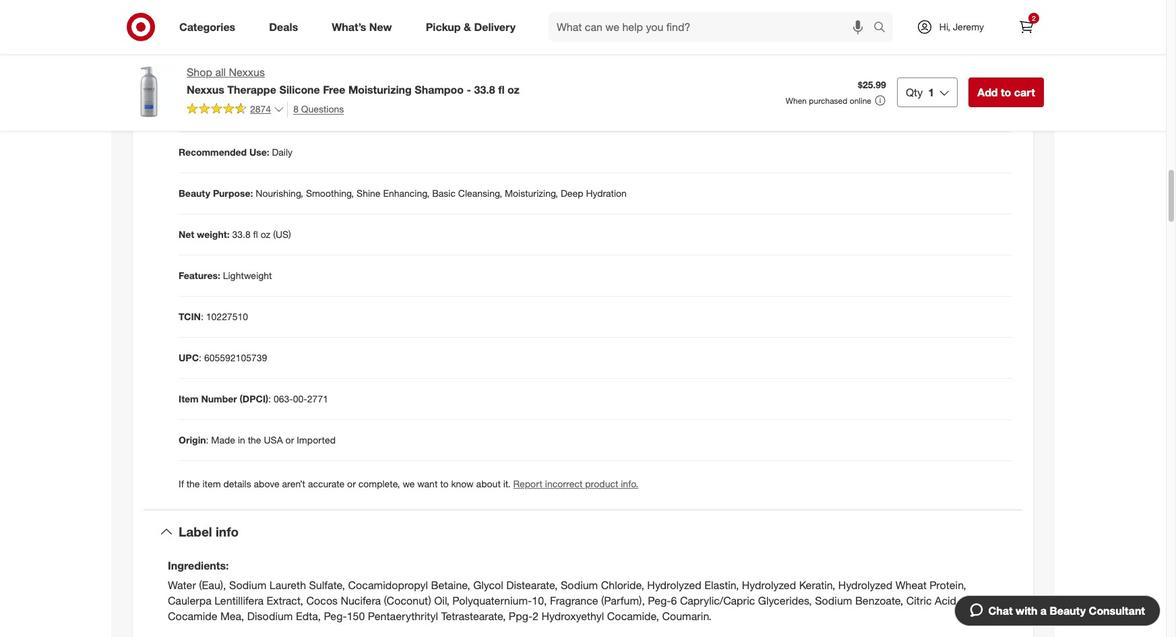 Task type: describe. For each thing, give the bounding box(es) containing it.
daily
[[272, 147, 293, 158]]

33.8 inside shop all nexxus nexxus therappe silicone free moisturizing shampoo - 33.8 fl oz
[[474, 83, 495, 96]]

to inside button
[[1001, 86, 1012, 99]]

2 free, from the left
[[339, 64, 360, 76]]

nourishing,
[[256, 188, 303, 199]]

add to cart button
[[969, 77, 1045, 107]]

moisturizing,
[[505, 188, 558, 199]]

0 vertical spatial peg-
[[648, 594, 671, 608]]

8 questions link
[[287, 102, 344, 117]]

silicone-
[[240, 64, 277, 76]]

1 free, from the left
[[277, 64, 298, 76]]

silicone
[[280, 83, 320, 96]]

details
[[224, 478, 251, 490]]

chloride,
[[601, 579, 645, 592]]

smoothing,
[[306, 188, 354, 199]]

chat with a beauty consultant button
[[955, 595, 1161, 627]]

info
[[216, 524, 239, 540]]

lentillifera
[[215, 594, 264, 608]]

edta,
[[296, 610, 321, 623]]

a
[[1041, 604, 1047, 618]]

oil,
[[434, 594, 450, 608]]

laureth
[[270, 579, 306, 592]]

disodium
[[247, 610, 293, 623]]

citric
[[907, 594, 932, 608]]

item
[[203, 478, 221, 490]]

2874 link
[[187, 102, 285, 118]]

2 hair from the left
[[258, 23, 275, 35]]

1 vertical spatial the
[[187, 478, 200, 490]]

recommended use: daily
[[179, 147, 293, 158]]

2 hydrolyzed from the left
[[742, 579, 797, 592]]

with
[[1016, 604, 1038, 618]]

item
[[179, 393, 199, 405]]

accurate
[[308, 478, 345, 490]]

1 vertical spatial nexxus
[[187, 83, 224, 96]]

distearate,
[[507, 579, 558, 592]]

deep
[[561, 188, 584, 199]]

shop
[[187, 65, 212, 79]]

hydroxyethyl
[[542, 610, 604, 623]]

hair type: dry, all hair types
[[179, 23, 302, 35]]

coumarin.
[[663, 610, 712, 623]]

features:
[[179, 270, 220, 281]]

categories
[[179, 20, 236, 33]]

1 vertical spatial oz
[[261, 229, 271, 240]]

jeremy
[[954, 21, 985, 32]]

$25.99
[[859, 79, 887, 90]]

if the item details above aren't accurate or complete, we want to know about it. report incorrect product info.
[[179, 478, 639, 490]]

oz inside shop all nexxus nexxus therappe silicone free moisturizing shampoo - 33.8 fl oz
[[508, 83, 520, 96]]

: for 10227510
[[201, 311, 204, 323]]

facts:
[[210, 64, 237, 76]]

enhancing,
[[383, 188, 430, 199]]

purpose:
[[213, 188, 253, 199]]

liquid
[[246, 105, 271, 117]]

063-
[[274, 393, 293, 405]]

pentaerythrityl
[[368, 610, 438, 623]]

0 vertical spatial or
[[286, 434, 294, 446]]

features: lightweight
[[179, 270, 272, 281]]

1
[[929, 86, 935, 99]]

delivery
[[474, 20, 516, 33]]

shampoo
[[415, 83, 464, 96]]

0 horizontal spatial peg-
[[324, 610, 347, 623]]

0 vertical spatial nexxus
[[229, 65, 265, 79]]

0 horizontal spatial sodium
[[229, 579, 267, 592]]

origin : made in the usa or imported
[[179, 434, 336, 446]]

0 vertical spatial free
[[452, 64, 471, 76]]

cocos
[[306, 594, 338, 608]]

tetrastearate,
[[441, 610, 506, 623]]

aluminum-
[[406, 64, 452, 76]]

label info button
[[144, 511, 1023, 554]]

cart
[[1015, 86, 1036, 99]]

2 inside the ingredients: water (eau), sodium laureth sulfate, cocamidopropyl betaine, glycol distearate, sodium chloride, hydrolyzed elastin, hydrolyzed keratin, hydrolyzed wheat protein, caulerpa lentillifera extract, cocos nucifera (coconut) oil, polyquaternium-10, fragrance (parfum), peg-6 caprylic/capric glycerides, sodium benzoate, citric acid, ppg-9, cocamide mea, disodium edta, peg-150 pentaerythrityl tetrastearate, ppg-2 hydroxyethyl cocamide, coumarin.
[[533, 610, 539, 623]]

8 questions
[[293, 103, 344, 115]]

origin
[[179, 434, 206, 446]]

basic
[[432, 188, 456, 199]]

2 inside 'link'
[[1033, 14, 1036, 22]]

incorrect
[[545, 478, 583, 490]]

2 link
[[1012, 12, 1042, 42]]

health
[[179, 64, 208, 76]]

beauty purpose: nourishing, smoothing, shine enhancing, basic cleansing, moisturizing, deep hydration
[[179, 188, 627, 199]]

beauty inside button
[[1050, 604, 1087, 618]]

protein,
[[930, 579, 967, 592]]

10,
[[532, 594, 547, 608]]

1 hair from the left
[[179, 23, 197, 35]]

0 vertical spatial ppg-
[[962, 594, 986, 608]]

what's
[[332, 20, 366, 33]]

shine
[[357, 188, 381, 199]]

0 horizontal spatial ppg-
[[509, 610, 533, 623]]

product
[[179, 105, 214, 117]]

2874
[[250, 103, 271, 115]]

add
[[978, 86, 998, 99]]

10227510
[[206, 311, 248, 323]]

image of nexxus therappe silicone free moisturizing shampoo - 33.8 fl oz image
[[122, 65, 176, 119]]

what's new link
[[321, 12, 409, 42]]

8
[[293, 103, 299, 115]]

label info
[[179, 524, 239, 540]]

&
[[464, 20, 471, 33]]

free inside shop all nexxus nexxus therappe silicone free moisturizing shampoo - 33.8 fl oz
[[323, 83, 346, 96]]



Task type: locate. For each thing, give the bounding box(es) containing it.
hydrolyzed up benzoate,
[[839, 579, 893, 592]]

fl right -
[[498, 83, 505, 96]]

: for made
[[206, 434, 209, 446]]

sulfate,
[[309, 579, 345, 592]]

1 vertical spatial to
[[440, 478, 449, 490]]

benzoate,
[[856, 594, 904, 608]]

nexxus down shop
[[187, 83, 224, 96]]

0 horizontal spatial oz
[[261, 229, 271, 240]]

upc
[[179, 352, 199, 364]]

9,
[[986, 594, 995, 608]]

water
[[168, 579, 196, 592]]

shop all nexxus nexxus therappe silicone free moisturizing shampoo - 33.8 fl oz
[[187, 65, 520, 96]]

: left 063-
[[269, 393, 271, 405]]

1 vertical spatial ppg-
[[509, 610, 533, 623]]

hydrolyzed up 6
[[648, 579, 702, 592]]

0 horizontal spatial free,
[[277, 64, 298, 76]]

oz left (us)
[[261, 229, 271, 240]]

hair right "all"
[[258, 23, 275, 35]]

1 horizontal spatial the
[[248, 434, 261, 446]]

0 vertical spatial 2
[[1033, 14, 1036, 22]]

online
[[850, 96, 872, 106]]

sodium up "fragrance"
[[561, 579, 598, 592]]

1 horizontal spatial nexxus
[[229, 65, 265, 79]]

what's new
[[332, 20, 392, 33]]

2
[[1033, 14, 1036, 22], [533, 610, 539, 623]]

ppg- right acid,
[[962, 594, 986, 608]]

use:
[[249, 147, 270, 158]]

sodium
[[229, 579, 267, 592], [561, 579, 598, 592], [815, 594, 853, 608]]

usa
[[264, 434, 283, 446]]

in
[[238, 434, 245, 446]]

product
[[586, 478, 619, 490]]

1 horizontal spatial hair
[[258, 23, 275, 35]]

0 vertical spatial oz
[[508, 83, 520, 96]]

ingredients:
[[168, 559, 229, 573]]

free down health facts: silicone-free, paraben-free, dye-free, aluminum-free
[[323, 83, 346, 96]]

1 horizontal spatial fl
[[498, 83, 505, 96]]

: for 605592105739
[[199, 352, 202, 364]]

we
[[403, 478, 415, 490]]

caulerpa
[[168, 594, 212, 608]]

1 horizontal spatial free,
[[339, 64, 360, 76]]

1 vertical spatial peg-
[[324, 610, 347, 623]]

ingredients: water (eau), sodium laureth sulfate, cocamidopropyl betaine, glycol distearate, sodium chloride, hydrolyzed elastin, hydrolyzed keratin, hydrolyzed wheat protein, caulerpa lentillifera extract, cocos nucifera (coconut) oil, polyquaternium-10, fragrance (parfum), peg-6 caprylic/capric glycerides, sodium benzoate, citric acid, ppg-9, cocamide mea, disodium edta, peg-150 pentaerythrityl tetrastearate, ppg-2 hydroxyethyl cocamide, coumarin.
[[168, 559, 995, 623]]

fl left (us)
[[253, 229, 258, 240]]

sodium up lentillifera at bottom
[[229, 579, 267, 592]]

recommended
[[179, 147, 247, 158]]

add to cart
[[978, 86, 1036, 99]]

3 free, from the left
[[383, 64, 404, 76]]

1 vertical spatial beauty
[[1050, 604, 1087, 618]]

consultant
[[1090, 604, 1146, 618]]

or right usa
[[286, 434, 294, 446]]

betaine,
[[431, 579, 471, 592]]

: left 10227510 in the left of the page
[[201, 311, 204, 323]]

cocamide
[[168, 610, 218, 623]]

1 horizontal spatial peg-
[[648, 594, 671, 608]]

1 vertical spatial free
[[323, 83, 346, 96]]

0 horizontal spatial fl
[[253, 229, 258, 240]]

free, left the dye-
[[339, 64, 360, 76]]

beauty right the a at the right bottom of page
[[1050, 604, 1087, 618]]

0 vertical spatial beauty
[[179, 188, 210, 199]]

3 hydrolyzed from the left
[[839, 579, 893, 592]]

made
[[211, 434, 235, 446]]

33.8
[[474, 83, 495, 96], [232, 229, 251, 240]]

1 vertical spatial or
[[347, 478, 356, 490]]

0 horizontal spatial or
[[286, 434, 294, 446]]

categories link
[[168, 12, 252, 42]]

0 vertical spatial to
[[1001, 86, 1012, 99]]

net weight: 33.8 fl oz (us)
[[179, 229, 291, 240]]

number
[[201, 393, 237, 405]]

it.
[[504, 478, 511, 490]]

chat
[[989, 604, 1013, 618]]

to
[[1001, 86, 1012, 99], [440, 478, 449, 490]]

1 horizontal spatial 33.8
[[474, 83, 495, 96]]

the right if
[[187, 478, 200, 490]]

to right add
[[1001, 86, 1012, 99]]

deals
[[269, 20, 298, 33]]

0 horizontal spatial hydrolyzed
[[648, 579, 702, 592]]

33.8 right -
[[474, 83, 495, 96]]

1 horizontal spatial to
[[1001, 86, 1012, 99]]

all
[[215, 65, 226, 79]]

moisturizing
[[349, 83, 412, 96]]

: left 605592105739
[[199, 352, 202, 364]]

1 horizontal spatial oz
[[508, 83, 520, 96]]

hydration
[[586, 188, 627, 199]]

keratin,
[[800, 579, 836, 592]]

2 horizontal spatial hydrolyzed
[[839, 579, 893, 592]]

peg- down cocos
[[324, 610, 347, 623]]

1 horizontal spatial or
[[347, 478, 356, 490]]

2 horizontal spatial sodium
[[815, 594, 853, 608]]

2 down 10,
[[533, 610, 539, 623]]

peg- up cocamide,
[[648, 594, 671, 608]]

2 horizontal spatial free,
[[383, 64, 404, 76]]

:
[[201, 311, 204, 323], [199, 352, 202, 364], [269, 393, 271, 405], [206, 434, 209, 446]]

health facts: silicone-free, paraben-free, dye-free, aluminum-free
[[179, 64, 471, 76]]

1 horizontal spatial free
[[452, 64, 471, 76]]

: left made
[[206, 434, 209, 446]]

0 horizontal spatial 2
[[533, 610, 539, 623]]

free, up moisturizing
[[383, 64, 404, 76]]

1 vertical spatial 2
[[533, 610, 539, 623]]

0 horizontal spatial hair
[[179, 23, 197, 35]]

mea,
[[221, 610, 244, 623]]

peg-
[[648, 594, 671, 608], [324, 610, 347, 623]]

types
[[277, 23, 302, 35]]

the right in
[[248, 434, 261, 446]]

wheat
[[896, 579, 927, 592]]

report incorrect product info. button
[[514, 478, 639, 491]]

1 horizontal spatial 2
[[1033, 14, 1036, 22]]

new
[[369, 20, 392, 33]]

if
[[179, 478, 184, 490]]

1 horizontal spatial hydrolyzed
[[742, 579, 797, 592]]

type:
[[200, 23, 223, 35]]

0 horizontal spatial nexxus
[[187, 83, 224, 96]]

paraben-
[[301, 64, 339, 76]]

hair left type: in the top of the page
[[179, 23, 197, 35]]

2771
[[307, 393, 328, 405]]

pickup & delivery
[[426, 20, 516, 33]]

6
[[671, 594, 677, 608]]

to right want
[[440, 478, 449, 490]]

weight:
[[197, 229, 230, 240]]

purchased
[[810, 96, 848, 106]]

beauty left purpose:
[[179, 188, 210, 199]]

1 horizontal spatial beauty
[[1050, 604, 1087, 618]]

when
[[786, 96, 807, 106]]

0 horizontal spatial the
[[187, 478, 200, 490]]

ppg- down 10,
[[509, 610, 533, 623]]

1 vertical spatial 33.8
[[232, 229, 251, 240]]

nexxus
[[229, 65, 265, 79], [187, 83, 224, 96]]

qty
[[906, 86, 923, 99]]

ppg-
[[962, 594, 986, 608], [509, 610, 533, 623]]

or right accurate
[[347, 478, 356, 490]]

1 hydrolyzed from the left
[[648, 579, 702, 592]]

product form: liquid
[[179, 105, 271, 117]]

cocamidopropyl
[[348, 579, 428, 592]]

deals link
[[258, 12, 315, 42]]

0 horizontal spatial beauty
[[179, 188, 210, 199]]

dry,
[[226, 23, 242, 35]]

hi,
[[940, 21, 951, 32]]

2 right jeremy
[[1033, 14, 1036, 22]]

pickup & delivery link
[[415, 12, 533, 42]]

cocamide,
[[607, 610, 660, 623]]

0 horizontal spatial 33.8
[[232, 229, 251, 240]]

0 vertical spatial fl
[[498, 83, 505, 96]]

0 vertical spatial the
[[248, 434, 261, 446]]

hi, jeremy
[[940, 21, 985, 32]]

free, up silicone
[[277, 64, 298, 76]]

oz right -
[[508, 83, 520, 96]]

0 horizontal spatial to
[[440, 478, 449, 490]]

search
[[868, 21, 900, 35]]

free up -
[[452, 64, 471, 76]]

imported
[[297, 434, 336, 446]]

pickup
[[426, 20, 461, 33]]

fl
[[498, 83, 505, 96], [253, 229, 258, 240]]

1 horizontal spatial sodium
[[561, 579, 598, 592]]

What can we help you find? suggestions appear below search field
[[549, 12, 877, 42]]

fragrance
[[550, 594, 599, 608]]

1 vertical spatial fl
[[253, 229, 258, 240]]

hydrolyzed up the glycerides,
[[742, 579, 797, 592]]

nexxus up therappe
[[229, 65, 265, 79]]

cleansing,
[[458, 188, 502, 199]]

1 horizontal spatial ppg-
[[962, 594, 986, 608]]

00-
[[293, 393, 307, 405]]

(eau),
[[199, 579, 226, 592]]

sodium down keratin,
[[815, 594, 853, 608]]

dye-
[[363, 64, 383, 76]]

150
[[347, 610, 365, 623]]

33.8 right weight:
[[232, 229, 251, 240]]

glycerides,
[[759, 594, 812, 608]]

form:
[[217, 105, 243, 117]]

therappe
[[227, 83, 277, 96]]

0 horizontal spatial free
[[323, 83, 346, 96]]

know
[[451, 478, 474, 490]]

fl inside shop all nexxus nexxus therappe silicone free moisturizing shampoo - 33.8 fl oz
[[498, 83, 505, 96]]

0 vertical spatial 33.8
[[474, 83, 495, 96]]



Task type: vqa. For each thing, say whether or not it's contained in the screenshot.
the leftmost Frame
no



